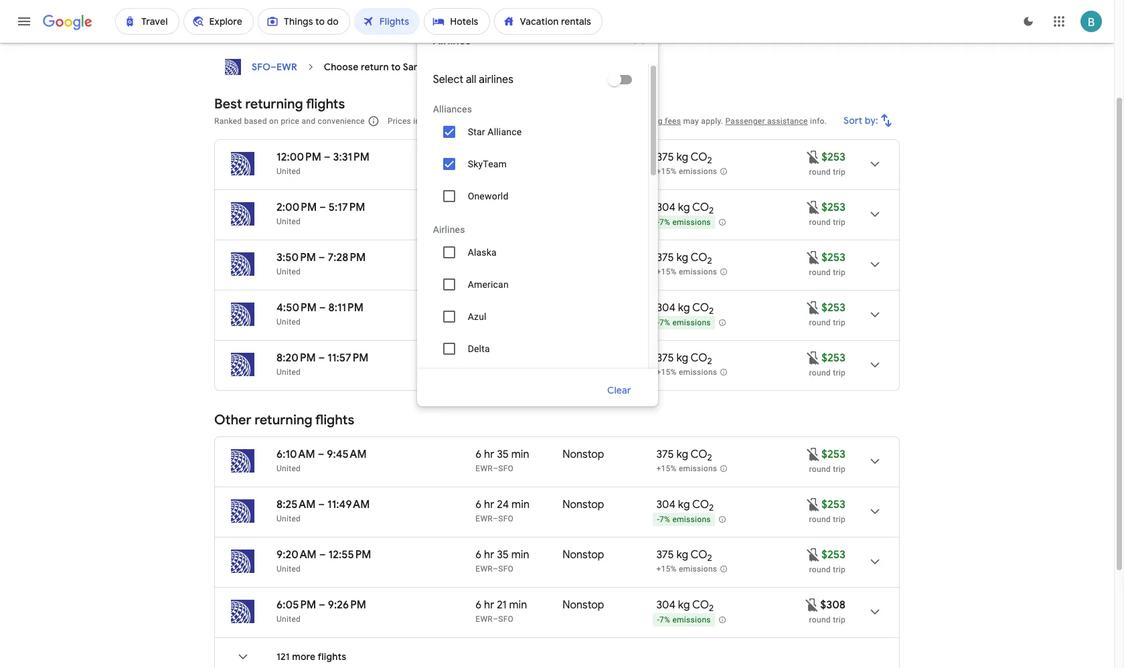 Task type: vqa. For each thing, say whether or not it's contained in the screenshot.
Flight Details. Leaves Newark Liberty International Airport At 12:00 Pm On Wednesday, December 13 And Arrives At San Francisco International Airport At 3:31 Pm On Wednesday, December 13. icon
yes



Task type: describe. For each thing, give the bounding box(es) containing it.
round trip for 9:26 pm
[[810, 616, 846, 625]]

2 airlines from the top
[[433, 224, 465, 235]]

bags button
[[520, 0, 572, 21]]

sfo for 3:31 pm
[[499, 167, 514, 176]]

- for 8:11 pm
[[657, 318, 660, 328]]

star alliance +1
[[425, 4, 492, 16]]

ewr for 11:57 pm
[[476, 368, 493, 377]]

choose
[[324, 61, 359, 73]]

3:50 pm
[[277, 251, 316, 265]]

ranked
[[214, 117, 242, 126]]

and
[[302, 117, 316, 126]]

sort
[[844, 115, 863, 127]]

flights for other returning flights
[[315, 412, 355, 429]]

round for 11:57 pm
[[810, 368, 831, 378]]

9:26 pm
[[328, 599, 366, 612]]

– inside 8:20 pm – 11:57 pm united
[[319, 352, 325, 365]]

7:28 pm
[[328, 251, 366, 265]]

– inside 6 hr 31 min ewr – sfo
[[493, 167, 499, 176]]

304 for 9:26 pm
[[657, 599, 676, 612]]

ewr for 9:45 am
[[476, 464, 493, 474]]

253 us dollars text field for 5:17 pm
[[822, 201, 846, 214]]

7% for 8:11 pm
[[660, 318, 671, 328]]

304 for 5:17 pm
[[657, 201, 676, 214]]

flight details. leaves newark liberty international airport at 4:50 pm on wednesday, december 13 and arrives at san francisco international airport at 8:11 pm on wednesday, december 13. image
[[859, 299, 892, 331]]

31
[[497, 151, 507, 164]]

6 hr 37 min ewr – sfo
[[476, 352, 529, 377]]

hr for 8:11 pm
[[484, 301, 495, 315]]

alliance for star alliance
[[488, 127, 522, 137]]

learn more about ranking image
[[368, 115, 380, 127]]

37
[[497, 352, 509, 365]]

Departure time: 6:05 PM. text field
[[277, 599, 316, 612]]

to
[[391, 61, 401, 73]]

121
[[277, 651, 290, 663]]

3:50 pm – 7:28 pm united
[[277, 251, 366, 277]]

leaves newark liberty international airport at 3:50 pm on wednesday, december 13 and arrives at san francisco international airport at 7:28 pm on wednesday, december 13. element
[[277, 251, 366, 265]]

may
[[684, 117, 699, 126]]

required
[[443, 117, 474, 126]]

taxes
[[476, 117, 496, 126]]

select
[[433, 73, 464, 86]]

1 fees from the left
[[505, 117, 522, 126]]

bags
[[528, 4, 549, 16]]

ranked based on price and convenience
[[214, 117, 365, 126]]

3:31 pm
[[333, 151, 370, 164]]

nonstop for 9:45 am
[[563, 448, 605, 462]]

kg for 11:57 pm
[[677, 352, 689, 365]]

+15% emissions for 11:57 pm
[[657, 368, 718, 377]]

returning for other
[[255, 412, 313, 429]]

2 fees from the left
[[665, 117, 681, 126]]

– inside 4:50 pm – 8:11 pm united
[[319, 301, 326, 315]]

2 for 9:45 am
[[708, 452, 712, 464]]

total duration 6 hr 37 min. element
[[476, 352, 563, 367]]

trip for 7:28 pm
[[833, 268, 846, 277]]

co for 11:57 pm
[[691, 352, 708, 365]]

Departure time: 9:20 AM. text field
[[277, 549, 317, 562]]

skyteam
[[468, 159, 507, 169]]

nonstop for 12:55 pm
[[563, 549, 605, 562]]

304 kg co 2 for 8:11 pm
[[657, 301, 714, 317]]

total duration 6 hr 35 min. element for 12:55 pm
[[476, 549, 563, 564]]

5:17 pm
[[329, 201, 365, 214]]

11:57 pm
[[328, 352, 369, 365]]

nonstop flight. element for 12:55 pm
[[563, 549, 605, 564]]

253 us dollars text field for 3:31 pm
[[822, 151, 846, 164]]

6:05 pm – 9:26 pm united
[[277, 599, 366, 624]]

– inside the 6:10 am – 9:45 am united
[[318, 448, 324, 462]]

stops
[[325, 4, 349, 16]]

main menu image
[[16, 13, 32, 29]]

6 for 11:49 am
[[476, 498, 482, 512]]

+15% for 11:57 pm
[[657, 368, 677, 377]]

375 for 12:55 pm
[[657, 549, 674, 562]]

9:20 am – 12:55 pm united
[[277, 549, 371, 574]]

Departure time: 12:00 PM. text field
[[277, 151, 321, 164]]

9:45 am
[[327, 448, 367, 462]]

round trip for 3:31 pm
[[810, 167, 846, 177]]

6 for 9:26 pm
[[476, 599, 482, 612]]

leaves newark liberty international airport at 12:00 pm on wednesday, december 13 and arrives at san francisco international airport at 3:31 pm on wednesday, december 13. element
[[277, 151, 370, 164]]

2 inside popup button
[[317, 4, 322, 16]]

8:11 pm
[[329, 301, 364, 315]]

304 kg co 2 for 11:49 am
[[657, 498, 714, 514]]

trip for 5:17 pm
[[833, 218, 846, 227]]

+15% for 12:55 pm
[[657, 565, 677, 574]]

all filters (2) button
[[214, 0, 304, 21]]

Arrival time: 11:49 AM. text field
[[328, 498, 370, 512]]

7% for 9:26 pm
[[660, 616, 671, 625]]

nonstop flight. element for 11:57 pm
[[563, 352, 605, 367]]

6:10 am – 9:45 am united
[[277, 448, 367, 474]]

Arrival time: 9:26 PM. text field
[[328, 599, 366, 612]]

sfo – ewr
[[252, 61, 297, 73]]

trip for 8:11 pm
[[833, 318, 846, 328]]

san
[[403, 61, 419, 73]]

Departure time: 3:50 PM. text field
[[277, 251, 316, 265]]

assistance
[[768, 117, 808, 126]]

nonstop for 11:57 pm
[[563, 352, 605, 365]]

(2)
[[281, 4, 293, 16]]

8:20 pm – 11:57 pm united
[[277, 352, 369, 377]]

3 hr from the top
[[484, 251, 495, 265]]

flights for best returning flights
[[306, 96, 345, 113]]

$253 for 11:57 pm
[[822, 352, 846, 365]]

star for star alliance
[[468, 127, 485, 137]]

prices include required taxes + fees for 1 adult.
[[388, 117, 565, 126]]

nonstop flight. element for 9:45 am
[[563, 448, 605, 464]]

$253 for 11:49 am
[[822, 498, 846, 512]]

co for 9:26 pm
[[693, 599, 709, 612]]

375 for 3:31 pm
[[657, 151, 674, 164]]

4:50 pm – 8:11 pm united
[[277, 301, 364, 327]]

round trip for 11:49 am
[[810, 515, 846, 524]]

price button
[[578, 0, 631, 21]]

– inside the 3:50 pm – 7:28 pm united
[[319, 251, 325, 265]]

+1
[[483, 4, 492, 16]]

2 hr from the top
[[484, 201, 495, 214]]

other returning flights
[[214, 412, 355, 429]]

all filters (2)
[[240, 4, 293, 16]]

min for 8:11 pm
[[509, 301, 527, 315]]

leaves newark liberty international airport at 2:00 pm on wednesday, december 13 and arrives at san francisco international airport at 5:17 pm on wednesday, december 13. element
[[277, 201, 365, 214]]

9:20 am
[[277, 549, 317, 562]]

hr for 9:45 am
[[484, 448, 495, 462]]

united for 8:25 am
[[277, 514, 301, 524]]

round for 5:17 pm
[[810, 218, 831, 227]]

ewr for 11:49 am
[[476, 514, 493, 524]]

min for 3:31 pm
[[509, 151, 528, 164]]

2 for 9:26 pm
[[709, 603, 714, 614]]

2 stops or fewer button
[[309, 0, 412, 21]]

hr for 11:49 am
[[484, 498, 495, 512]]

by:
[[865, 115, 879, 127]]

or
[[351, 4, 361, 16]]

375 kg co 2 for 12:55 pm
[[657, 549, 712, 564]]

oneworld
[[468, 191, 509, 202]]

apply.
[[702, 117, 724, 126]]

38
[[497, 251, 509, 265]]

total duration 6 hr 24 min. element
[[476, 498, 563, 514]]

passenger
[[726, 117, 765, 126]]

8:20 pm
[[277, 352, 316, 365]]

prices
[[388, 117, 411, 126]]

united for 12:00 pm
[[277, 167, 301, 176]]

alliances
[[433, 104, 472, 115]]

round for 8:11 pm
[[810, 318, 831, 328]]

ewr for 9:26 pm
[[476, 615, 493, 624]]

Arrival time: 9:45 AM. text field
[[327, 448, 367, 462]]

bag fees may apply. passenger assistance
[[649, 117, 808, 126]]

nonstop flight. element for 9:26 pm
[[563, 599, 605, 614]]

ewr for 8:11 pm
[[476, 317, 493, 327]]

flight details. leaves newark liberty international airport at 3:50 pm on wednesday, december 13 and arrives at san francisco international airport at 7:28 pm on wednesday, december 13. image
[[859, 249, 892, 281]]

round trip for 11:57 pm
[[810, 368, 846, 378]]

passenger assistance button
[[726, 117, 808, 126]]

min for 12:55 pm
[[512, 549, 530, 562]]

this price for this flight doesn't include overhead bin access. if you need a carry-on bag, use the bags filter to update prices. image for 304
[[806, 199, 822, 215]]

375 for 7:28 pm
[[657, 251, 674, 265]]

– inside 6:05 pm – 9:26 pm united
[[319, 599, 326, 612]]

flight details. leaves newark liberty international airport at 9:20 am on wednesday, december 13 and arrives at san francisco international airport at 12:55 pm on wednesday, december 13. image
[[859, 546, 892, 578]]

round for 3:31 pm
[[810, 167, 831, 177]]

change appearance image
[[1013, 5, 1045, 38]]

253 us dollars text field for 11:57 pm
[[822, 352, 846, 365]]

star for star alliance +1
[[425, 4, 443, 16]]

trip for 12:55 pm
[[833, 565, 846, 575]]

6 hr 24 min ewr – sfo
[[476, 498, 530, 524]]

– inside 6 hr 21 min ewr – sfo
[[493, 615, 499, 624]]

trip for 11:57 pm
[[833, 368, 846, 378]]

$253 for 12:55 pm
[[822, 549, 846, 562]]

flight details. leaves newark liberty international airport at 2:00 pm on wednesday, december 13 and arrives at san francisco international airport at 5:17 pm on wednesday, december 13. image
[[859, 198, 892, 230]]

$253 for 8:11 pm
[[822, 301, 846, 315]]

nonstop for 11:49 am
[[563, 498, 605, 512]]

6 hr 21 min ewr – sfo
[[476, 599, 527, 624]]

filters
[[253, 4, 279, 16]]

– inside '6 hr 24 min ewr – sfo'
[[493, 514, 499, 524]]

round trip for 9:45 am
[[810, 465, 846, 474]]

$253 for 9:45 am
[[822, 448, 846, 462]]

1 airlines from the top
[[433, 34, 471, 48]]

12:00 pm – 3:31 pm united
[[277, 151, 370, 176]]

2 stops or fewer
[[317, 4, 389, 16]]

17
[[497, 201, 507, 214]]

+
[[498, 117, 503, 126]]

6:05 pm
[[277, 599, 316, 612]]

best
[[214, 96, 242, 113]]

min for 9:26 pm
[[509, 599, 527, 612]]

+15% emissions for 12:55 pm
[[657, 565, 718, 574]]

trip for 9:26 pm
[[833, 616, 846, 625]]

121 more flights
[[277, 651, 347, 663]]

Arrival time: 7:28 PM. text field
[[328, 251, 366, 265]]



Task type: locate. For each thing, give the bounding box(es) containing it.
2 nonstop from the top
[[563, 448, 605, 462]]

3 253 us dollars text field from the top
[[822, 352, 846, 365]]

emissions
[[679, 167, 718, 176], [673, 218, 711, 227], [679, 267, 718, 277], [673, 318, 711, 328], [679, 368, 718, 377], [679, 464, 718, 474], [673, 515, 711, 525], [679, 565, 718, 574], [673, 616, 711, 625]]

$253
[[822, 151, 846, 164], [822, 201, 846, 214], [822, 251, 846, 265], [822, 301, 846, 315], [822, 352, 846, 365], [822, 448, 846, 462], [822, 498, 846, 512], [822, 549, 846, 562]]

united down 4:50 pm
[[277, 317, 301, 327]]

united down departure time: 8:25 am. text box
[[277, 514, 301, 524]]

trip left flight details. leaves newark liberty international airport at 8:25 am on wednesday, december 13 and arrives at san francisco international airport at 11:49 am on wednesday, december 13. image
[[833, 515, 846, 524]]

round trip for 12:55 pm
[[810, 565, 846, 575]]

this price for this flight doesn't include overhead bin access. if you need a carry-on bag, use the bags filter to update prices. image left flight details. leaves newark liberty international airport at 3:50 pm on wednesday, december 13 and arrives at san francisco international airport at 7:28 pm on wednesday, december 13. icon
[[806, 250, 822, 266]]

6 hr 35 min ewr – sfo
[[476, 448, 530, 474], [476, 549, 530, 574]]

1 hr from the top
[[484, 151, 495, 164]]

united inside 2:00 pm – 5:17 pm united
[[277, 217, 301, 226]]

1 round trip from the top
[[810, 167, 846, 177]]

7%
[[660, 218, 671, 227], [660, 318, 671, 328], [660, 515, 671, 525], [660, 616, 671, 625]]

8 trip from the top
[[833, 565, 846, 575]]

total duration 6 hr 35 min. element
[[476, 448, 563, 464], [476, 549, 563, 564]]

flight details. leaves newark liberty international airport at 6:05 pm on wednesday, december 13 and arrives at san francisco international airport at 9:26 pm on wednesday, december 13. image
[[859, 596, 892, 628]]

leaves newark liberty international airport at 4:50 pm on wednesday, december 13 and arrives at san francisco international airport at 8:11 pm on wednesday, december 13. element
[[277, 301, 364, 315]]

12:00 pm
[[277, 151, 321, 164]]

6 inside 6 hr 37 min ewr – sfo
[[476, 352, 482, 365]]

4 304 from the top
[[657, 599, 676, 612]]

8 united from the top
[[277, 565, 301, 574]]

round left flight details. leaves newark liberty international airport at 3:50 pm on wednesday, december 13 and arrives at san francisco international airport at 7:28 pm on wednesday, december 13. icon
[[810, 268, 831, 277]]

round trip left flight details. leaves newark liberty international airport at 8:25 am on wednesday, december 13 and arrives at san francisco international airport at 11:49 am on wednesday, december 13. image
[[810, 515, 846, 524]]

1 -7% emissions from the top
[[657, 218, 711, 227]]

$253 left flight details. leaves newark liberty international airport at 6:10 am on wednesday, december 13 and arrives at san francisco international airport at 9:45 am on wednesday, december 13. image
[[822, 448, 846, 462]]

min
[[509, 151, 528, 164], [510, 201, 528, 214], [511, 251, 529, 265], [509, 301, 527, 315], [511, 352, 529, 365], [512, 448, 530, 462], [512, 498, 530, 512], [512, 549, 530, 562], [509, 599, 527, 612]]

convenience
[[318, 117, 365, 126]]

united down the departure time: 9:20 am. text box
[[277, 565, 301, 574]]

ewr for 3:31 pm
[[476, 167, 493, 176]]

co for 9:45 am
[[691, 448, 708, 462]]

flights for 121 more flights
[[318, 651, 347, 663]]

0 horizontal spatial fees
[[505, 117, 522, 126]]

united inside the 6:10 am – 9:45 am united
[[277, 464, 301, 474]]

6 6 from the top
[[476, 448, 482, 462]]

3 +15% from the top
[[657, 368, 677, 377]]

flights right more
[[318, 651, 347, 663]]

253 us dollars text field down "sort"
[[822, 151, 846, 164]]

5 375 from the top
[[657, 549, 674, 562]]

6 hr 35 min ewr – sfo down '6 hr 24 min ewr – sfo' on the left of the page
[[476, 549, 530, 574]]

main content containing best returning flights
[[214, 54, 900, 668]]

253 us dollars text field for 11:49 am
[[822, 498, 846, 512]]

airlines
[[479, 73, 514, 86]]

min inside 6 hr 37 min ewr – sfo
[[511, 352, 529, 365]]

7 $253 from the top
[[822, 498, 846, 512]]

round left flight details. leaves newark liberty international airport at 6:10 am on wednesday, december 13 and arrives at san francisco international airport at 9:45 am on wednesday, december 13. image
[[810, 465, 831, 474]]

this price for this flight doesn't include overhead bin access. if you need a carry-on bag, use the bags filter to update prices. image for 8:11 pm
[[806, 300, 822, 316]]

returning up '6:10 am'
[[255, 412, 313, 429]]

united inside 4:50 pm – 8:11 pm united
[[277, 317, 301, 327]]

flight details. leaves newark liberty international airport at 12:00 pm on wednesday, december 13 and arrives at san francisco international airport at 3:31 pm on wednesday, december 13. image
[[859, 148, 892, 180]]

1 nonstop flight. element from the top
[[563, 352, 605, 367]]

ewr inside 6 hr 31 min ewr – sfo
[[476, 167, 493, 176]]

kg for 7:28 pm
[[677, 251, 689, 265]]

1 this price for this flight doesn't include overhead bin access. if you need a carry-on bag, use the bags filter to update prices. image from the top
[[806, 199, 822, 215]]

3 -7% emissions from the top
[[657, 515, 711, 525]]

6 round trip from the top
[[810, 465, 846, 474]]

4 nonstop flight. element from the top
[[563, 549, 605, 564]]

8:25 am – 11:49 am united
[[277, 498, 370, 524]]

all
[[240, 4, 251, 16]]

star alliance +1 button
[[417, 0, 514, 21]]

alliance left +1
[[445, 4, 480, 16]]

4:50 pm
[[277, 301, 317, 315]]

azul
[[468, 311, 487, 322]]

round trip left flight details. leaves newark liberty international airport at 3:50 pm on wednesday, december 13 and arrives at san francisco international airport at 7:28 pm on wednesday, december 13. icon
[[810, 268, 846, 277]]

- for 9:26 pm
[[657, 616, 660, 625]]

4 253 us dollars text field from the top
[[822, 498, 846, 512]]

1 +15% emissions from the top
[[657, 167, 718, 176]]

returning up on
[[245, 96, 303, 113]]

star down "prices include required taxes + fees for 1 adult."
[[468, 127, 485, 137]]

– inside 2:00 pm – 5:17 pm united
[[319, 201, 326, 214]]

ewr
[[277, 61, 297, 73], [476, 167, 493, 176], [476, 317, 493, 327], [476, 368, 493, 377], [476, 464, 493, 474], [476, 514, 493, 524], [476, 565, 493, 574], [476, 615, 493, 624]]

total duration 6 hr 17 min. element
[[476, 201, 563, 216]]

$253 left flight details. leaves newark liberty international airport at 8:25 am on wednesday, december 13 and arrives at san francisco international airport at 11:49 am on wednesday, december 13. image
[[822, 498, 846, 512]]

7 6 from the top
[[476, 498, 482, 512]]

6 hr 35 min ewr – sfo up the 24
[[476, 448, 530, 474]]

4 6 from the top
[[476, 301, 482, 315]]

hr inside 6 hr 21 min ewr – sfo
[[484, 599, 495, 612]]

3 304 from the top
[[657, 498, 676, 512]]

253 us dollars text field for 12:55 pm
[[822, 549, 846, 562]]

-7% emissions for 5:17 pm
[[657, 218, 711, 227]]

2 for 7:28 pm
[[708, 255, 712, 267]]

$253 left flight details. leaves newark liberty international airport at 8:20 pm on wednesday, december 13 and arrives at san francisco international airport at 11:57 pm on wednesday, december 13. image
[[822, 352, 846, 365]]

308 US dollars text field
[[821, 599, 846, 612]]

Arrival time: 3:31 PM. text field
[[333, 151, 370, 164]]

kg for 9:26 pm
[[678, 599, 690, 612]]

5 nonstop from the top
[[563, 599, 605, 612]]

253 us dollars text field left flight details. leaves newark liberty international airport at 8:25 am on wednesday, december 13 and arrives at san francisco international airport at 11:49 am on wednesday, december 13. image
[[822, 498, 846, 512]]

hr for 9:26 pm
[[484, 599, 495, 612]]

trip left "flight details. leaves newark liberty international airport at 2:00 pm on wednesday, december 13 and arrives at san francisco international airport at 5:17 pm on wednesday, december 13." icon
[[833, 218, 846, 227]]

6 hr 35 min ewr – sfo for 9:45 am
[[476, 448, 530, 474]]

0 horizontal spatial star
[[425, 4, 443, 16]]

nonstop flight. element
[[563, 352, 605, 367], [563, 448, 605, 464], [563, 498, 605, 514], [563, 549, 605, 564], [563, 599, 605, 614]]

alaska
[[468, 247, 497, 258]]

ewr inside '6 hr 24 min ewr – sfo'
[[476, 514, 493, 524]]

hr
[[484, 151, 495, 164], [484, 201, 495, 214], [484, 251, 495, 265], [484, 301, 495, 315], [484, 352, 495, 365], [484, 448, 495, 462], [484, 498, 495, 512], [484, 549, 495, 562], [484, 599, 495, 612]]

2 nonstop flight. element from the top
[[563, 448, 605, 464]]

all
[[466, 73, 477, 86]]

round trip left flight details. leaves newark liberty international airport at 8:20 pm on wednesday, december 13 and arrives at san francisco international airport at 11:57 pm on wednesday, december 13. image
[[810, 368, 846, 378]]

leaves newark liberty international airport at 8:20 pm on wednesday, december 13 and arrives at san francisco international airport at 11:57 pm on wednesday, december 13. element
[[277, 352, 369, 365]]

3 375 from the top
[[657, 352, 674, 365]]

2:00 pm – 5:17 pm united
[[277, 201, 365, 226]]

hr for 12:55 pm
[[484, 549, 495, 562]]

alliance inside popup button
[[445, 4, 480, 16]]

trip up $308 text box on the right bottom of page
[[833, 565, 846, 575]]

round for 9:45 am
[[810, 465, 831, 474]]

3 nonstop flight. element from the top
[[563, 498, 605, 514]]

375 for 9:45 am
[[657, 448, 674, 462]]

round trip left flight details. leaves newark liberty international airport at 4:50 pm on wednesday, december 13 and arrives at san francisco international airport at 8:11 pm on wednesday, december 13. image
[[810, 318, 846, 328]]

min inside total duration 6 hr 38 min. element
[[511, 251, 529, 265]]

9 hr from the top
[[484, 599, 495, 612]]

121 more flights image
[[227, 641, 259, 668]]

Arrival time: 5:17 PM. text field
[[329, 201, 365, 214]]

round trip down $308 at the bottom right of page
[[810, 616, 846, 625]]

2 375 kg co 2 from the top
[[657, 251, 712, 267]]

1 $253 from the top
[[822, 151, 846, 164]]

1
[[537, 117, 541, 126]]

6 inside '6 hr 24 min ewr – sfo'
[[476, 498, 482, 512]]

5 6 from the top
[[476, 352, 482, 365]]

375 kg co 2 for 11:57 pm
[[657, 352, 712, 367]]

6 inside total duration 6 hr 17 min. element
[[476, 201, 482, 214]]

1 nonstop from the top
[[563, 352, 605, 365]]

united inside 12:00 pm – 3:31 pm united
[[277, 167, 301, 176]]

round trip left flight details. leaves newark liberty international airport at 6:10 am on wednesday, december 13 and arrives at san francisco international airport at 9:45 am on wednesday, december 13. image
[[810, 465, 846, 474]]

trip left flight details. leaves newark liberty international airport at 3:50 pm on wednesday, december 13 and arrives at san francisco international airport at 7:28 pm on wednesday, december 13. icon
[[833, 268, 846, 277]]

7 united from the top
[[277, 514, 301, 524]]

1 horizontal spatial alliance
[[488, 127, 522, 137]]

253 us dollars text field left flight details. leaves newark liberty international airport at 8:20 pm on wednesday, december 13 and arrives at san francisco international airport at 11:57 pm on wednesday, december 13. image
[[822, 352, 846, 365]]

2 for 11:57 pm
[[708, 356, 712, 367]]

4 $253 from the top
[[822, 301, 846, 315]]

united down '6:05 pm' text box at the bottom left of the page
[[277, 615, 301, 624]]

Arrival time: 8:11 PM. text field
[[329, 301, 364, 315]]

round down $308 at the bottom right of page
[[810, 616, 831, 625]]

total duration 6 hr 35 min. element down '6 hr 24 min ewr – sfo' on the left of the page
[[476, 549, 563, 564]]

this price for this flight doesn't include overhead bin access. if you need a carry-on bag, use the bags filter to update prices. image left flight details. leaves newark liberty international airport at 8:20 pm on wednesday, december 13 and arrives at san francisco international airport at 11:57 pm on wednesday, december 13. image
[[806, 350, 822, 366]]

american
[[468, 279, 509, 290]]

2:00 pm
[[277, 201, 317, 214]]

-7% emissions for 8:11 pm
[[657, 318, 711, 328]]

1 vertical spatial airlines
[[433, 224, 465, 235]]

3 6 from the top
[[476, 251, 482, 265]]

304 for 11:49 am
[[657, 498, 676, 512]]

this price for this flight doesn't include overhead bin access. if you need a carry-on bag, use the bags filter to update prices. image down the 'assistance'
[[806, 149, 822, 165]]

this price for this flight doesn't include overhead bin access. if you need a carry-on bag, use the bags filter to update prices. image up $308 at the bottom right of page
[[806, 547, 822, 563]]

clear button
[[591, 374, 647, 407]]

3 round trip from the top
[[810, 268, 846, 277]]

2 vertical spatial flights
[[318, 651, 347, 663]]

united for 2:00 pm
[[277, 217, 301, 226]]

2 round trip from the top
[[810, 218, 846, 227]]

star
[[425, 4, 443, 16], [468, 127, 485, 137]]

1 vertical spatial 6 hr 35 min ewr – sfo
[[476, 549, 530, 574]]

$253 left flight details. leaves newark liberty international airport at 3:50 pm on wednesday, december 13 and arrives at san francisco international airport at 7:28 pm on wednesday, december 13. icon
[[822, 251, 846, 265]]

$253 down "sort"
[[822, 151, 846, 164]]

trip left flight details. leaves newark liberty international airport at 8:20 pm on wednesday, december 13 and arrives at san francisco international airport at 11:57 pm on wednesday, december 13. image
[[833, 368, 846, 378]]

star inside popup button
[[425, 4, 443, 16]]

1 vertical spatial 35
[[497, 549, 509, 562]]

0 vertical spatial returning
[[245, 96, 303, 113]]

– inside 12:00 pm – 3:31 pm united
[[324, 151, 331, 164]]

4 - from the top
[[657, 616, 660, 625]]

7% for 11:49 am
[[660, 515, 671, 525]]

hr inside 6 hr 37 min ewr – sfo
[[484, 352, 495, 365]]

21 inside 6 hr 21 min ewr – sfo
[[497, 599, 507, 612]]

choose return to san francisco
[[324, 61, 466, 73]]

304 for 8:11 pm
[[657, 301, 676, 315]]

4 round from the top
[[810, 318, 831, 328]]

united down 2:00 pm text box
[[277, 217, 301, 226]]

1 6 from the top
[[476, 151, 482, 164]]

sfo inside 6 hr 37 min ewr – sfo
[[499, 368, 514, 377]]

star left +1
[[425, 4, 443, 16]]

united
[[277, 167, 301, 176], [277, 217, 301, 226], [277, 267, 301, 277], [277, 317, 301, 327], [277, 368, 301, 377], [277, 464, 301, 474], [277, 514, 301, 524], [277, 565, 301, 574], [277, 615, 301, 624]]

0 vertical spatial total duration 6 hr 35 min. element
[[476, 448, 563, 464]]

united for 8:20 pm
[[277, 368, 301, 377]]

+15% emissions for 7:28 pm
[[657, 267, 718, 277]]

4 375 from the top
[[657, 448, 674, 462]]

total duration 6 hr 35 min. element up total duration 6 hr 24 min. element
[[476, 448, 563, 464]]

fees right bag
[[665, 117, 681, 126]]

round left flight details. leaves newark liberty international airport at 8:25 am on wednesday, december 13 and arrives at san francisco international airport at 11:49 am on wednesday, december 13. image
[[810, 515, 831, 524]]

2 +15% emissions from the top
[[657, 267, 718, 277]]

5 hr from the top
[[484, 352, 495, 365]]

1 vertical spatial returning
[[255, 412, 313, 429]]

304
[[657, 201, 676, 214], [657, 301, 676, 315], [657, 498, 676, 512], [657, 599, 676, 612]]

this price for this flight doesn't include overhead bin access. if you need a carry-on bag, use the bags filter to update prices. image left "flight details. leaves newark liberty international airport at 2:00 pm on wednesday, december 13 and arrives at san francisco international airport at 5:17 pm on wednesday, december 13." icon
[[806, 199, 822, 215]]

1 horizontal spatial fees
[[665, 117, 681, 126]]

6 hr 38 min
[[476, 251, 529, 265]]

trip left flight details. leaves newark liberty international airport at 6:10 am on wednesday, december 13 and arrives at san francisco international airport at 9:45 am on wednesday, december 13. image
[[833, 465, 846, 474]]

close dialog image
[[631, 31, 647, 48]]

united down departure time: 6:10 am. text box on the bottom
[[277, 464, 301, 474]]

35 up the 24
[[497, 448, 509, 462]]

+15% for 9:45 am
[[657, 464, 677, 474]]

total duration 6 hr 21 min. element
[[476, 301, 563, 317], [476, 599, 563, 614]]

21 inside "6 hr 21 min ewr"
[[497, 301, 507, 315]]

0 vertical spatial this price for this flight doesn't include overhead bin access. if you need a carry-on bag, use the bags filter to update prices. image
[[806, 199, 822, 215]]

1 vertical spatial alliance
[[488, 127, 522, 137]]

4 7% from the top
[[660, 616, 671, 625]]

$253 left flight details. leaves newark liberty international airport at 4:50 pm on wednesday, december 13 and arrives at san francisco international airport at 8:11 pm on wednesday, december 13. image
[[822, 301, 846, 315]]

round trip up $308 text box on the right bottom of page
[[810, 565, 846, 575]]

fees right the +
[[505, 117, 522, 126]]

total duration 6 hr 35 min. element for 9:45 am
[[476, 448, 563, 464]]

-7% emissions for 9:26 pm
[[657, 616, 711, 625]]

this price for this flight doesn't include overhead bin access. if you need a carry-on bag, use the bags filter to update prices. image for 11:57 pm
[[806, 350, 822, 366]]

returning
[[245, 96, 303, 113], [255, 412, 313, 429]]

Arrival time: 11:57 PM. text field
[[328, 352, 369, 365]]

on
[[269, 117, 279, 126]]

0 vertical spatial star
[[425, 4, 443, 16]]

sfo for 11:49 am
[[499, 514, 514, 524]]

trip for 3:31 pm
[[833, 167, 846, 177]]

this price for this flight doesn't include overhead bin access. if you need a carry-on bag, use the bags filter to update prices. image left flight details. leaves newark liberty international airport at 6:10 am on wednesday, december 13 and arrives at san francisco international airport at 9:45 am on wednesday, december 13. image
[[806, 446, 822, 463]]

star alliance
[[468, 127, 522, 137]]

$253 left flight details. leaves newark liberty international airport at 9:20 am on wednesday, december 13 and arrives at san francisco international airport at 12:55 pm on wednesday, december 13. icon
[[822, 549, 846, 562]]

6 inside total duration 6 hr 38 min. element
[[476, 251, 482, 265]]

$253 for 5:17 pm
[[822, 201, 846, 214]]

total duration 6 hr 21 min. element for 6 hr 31 min
[[476, 301, 563, 317]]

trip
[[833, 167, 846, 177], [833, 218, 846, 227], [833, 268, 846, 277], [833, 318, 846, 328], [833, 368, 846, 378], [833, 465, 846, 474], [833, 515, 846, 524], [833, 565, 846, 575], [833, 616, 846, 625]]

8 6 from the top
[[476, 549, 482, 562]]

flights up convenience
[[306, 96, 345, 113]]

3 trip from the top
[[833, 268, 846, 277]]

3 united from the top
[[277, 267, 301, 277]]

ewr inside 6 hr 21 min ewr – sfo
[[476, 615, 493, 624]]

return
[[361, 61, 389, 73]]

sfo inside 6 hr 31 min ewr – sfo
[[499, 167, 514, 176]]

include
[[413, 117, 441, 126]]

1 trip from the top
[[833, 167, 846, 177]]

2 21 from the top
[[497, 599, 507, 612]]

united inside 6:05 pm – 9:26 pm united
[[277, 615, 301, 624]]

nonstop
[[563, 352, 605, 365], [563, 448, 605, 462], [563, 498, 605, 512], [563, 549, 605, 562], [563, 599, 605, 612]]

united inside 9:20 am – 12:55 pm united
[[277, 565, 301, 574]]

3 375 kg co 2 from the top
[[657, 352, 712, 367]]

4 trip from the top
[[833, 318, 846, 328]]

2 35 from the top
[[497, 549, 509, 562]]

253 US dollars text field
[[822, 201, 846, 214], [822, 251, 846, 265], [822, 352, 846, 365], [822, 498, 846, 512]]

based
[[244, 117, 267, 126]]

sfo for 11:57 pm
[[499, 368, 514, 377]]

6 hr 17 min
[[476, 201, 528, 214]]

253 us dollars text field left flight details. leaves newark liberty international airport at 9:20 am on wednesday, december 13 and arrives at san francisco international airport at 12:55 pm on wednesday, december 13. icon
[[822, 549, 846, 562]]

alliance for star alliance +1
[[445, 4, 480, 16]]

emirates only image
[[579, 365, 632, 397]]

round left "flight details. leaves newark liberty international airport at 2:00 pm on wednesday, december 13 and arrives at san francisco international airport at 5:17 pm on wednesday, december 13." icon
[[810, 218, 831, 227]]

hr inside "6 hr 21 min ewr"
[[484, 301, 495, 315]]

1 +15% from the top
[[657, 167, 677, 176]]

round for 11:49 am
[[810, 515, 831, 524]]

1 21 from the top
[[497, 301, 507, 315]]

3 nonstop from the top
[[563, 498, 605, 512]]

round trip left flight details. leaves newark liberty international airport at 12:00 pm on wednesday, december 13 and arrives at san francisco international airport at 3:31 pm on wednesday, december 13. image
[[810, 167, 846, 177]]

2 7% from the top
[[660, 318, 671, 328]]

sfo inside '6 hr 24 min ewr – sfo'
[[499, 514, 514, 524]]

min inside '6 hr 24 min ewr – sfo'
[[512, 498, 530, 512]]

1 375 kg co 2 from the top
[[657, 151, 712, 166]]

1 304 kg co 2 from the top
[[657, 201, 714, 216]]

3 +15% emissions from the top
[[657, 368, 718, 377]]

flight details. leaves newark liberty international airport at 8:25 am on wednesday, december 13 and arrives at san francisco international airport at 11:49 am on wednesday, december 13. image
[[859, 496, 892, 528]]

1 375 from the top
[[657, 151, 674, 164]]

co for 8:11 pm
[[693, 301, 709, 315]]

ewr inside "6 hr 21 min ewr"
[[476, 317, 493, 327]]

$253 for 3:31 pm
[[822, 151, 846, 164]]

co for 7:28 pm
[[691, 251, 708, 265]]

round left flight details. leaves newark liberty international airport at 4:50 pm on wednesday, december 13 and arrives at san francisco international airport at 8:11 pm on wednesday, december 13. image
[[810, 318, 831, 328]]

flight details. leaves newark liberty international airport at 6:10 am on wednesday, december 13 and arrives at san francisco international airport at 9:45 am on wednesday, december 13. image
[[859, 445, 892, 478]]

2 253 us dollars text field from the top
[[822, 251, 846, 265]]

Departure time: 6:10 AM. text field
[[277, 448, 315, 462]]

- for 5:17 pm
[[657, 218, 660, 227]]

253 us dollars text field left flight details. leaves newark liberty international airport at 6:10 am on wednesday, december 13 and arrives at san francisco international airport at 9:45 am on wednesday, december 13. image
[[822, 448, 846, 462]]

– inside 6 hr 37 min ewr – sfo
[[493, 368, 499, 377]]

0 vertical spatial alliance
[[445, 4, 480, 16]]

0 vertical spatial 21
[[497, 301, 507, 315]]

round trip for 5:17 pm
[[810, 218, 846, 227]]

253 us dollars text field left "flight details. leaves newark liberty international airport at 2:00 pm on wednesday, december 13 and arrives at san francisco international airport at 5:17 pm on wednesday, december 13." icon
[[822, 201, 846, 214]]

trip down $308 at the bottom right of page
[[833, 616, 846, 625]]

united down the departure time: 8:20 pm. text field
[[277, 368, 301, 377]]

253 us dollars text field for 7:28 pm
[[822, 251, 846, 265]]

more
[[292, 651, 316, 663]]

1 304 from the top
[[657, 201, 676, 214]]

–
[[271, 61, 277, 73], [324, 151, 331, 164], [493, 167, 499, 176], [319, 201, 326, 214], [319, 251, 325, 265], [319, 301, 326, 315], [319, 352, 325, 365], [493, 368, 499, 377], [318, 448, 324, 462], [493, 464, 499, 474], [318, 498, 325, 512], [493, 514, 499, 524], [319, 549, 326, 562], [493, 565, 499, 574], [319, 599, 326, 612], [493, 615, 499, 624]]

1 253 us dollars text field from the top
[[822, 201, 846, 214]]

united inside the 3:50 pm – 7:28 pm united
[[277, 267, 301, 277]]

2 total duration 6 hr 21 min. element from the top
[[476, 599, 563, 614]]

this price for this flight doesn't include overhead bin access. if you need a carry-on bag, use the bags filter to update prices. image for 9:26 pm
[[805, 597, 821, 613]]

6 trip from the top
[[833, 465, 846, 474]]

11:49 am
[[328, 498, 370, 512]]

trip left flight details. leaves newark liberty international airport at 4:50 pm on wednesday, december 13 and arrives at san francisco international airport at 8:11 pm on wednesday, december 13. image
[[833, 318, 846, 328]]

2 6 hr 35 min ewr – sfo from the top
[[476, 549, 530, 574]]

5 nonstop flight. element from the top
[[563, 599, 605, 614]]

min inside total duration 6 hr 17 min. element
[[510, 201, 528, 214]]

total duration 6 hr 38 min. element
[[476, 251, 563, 267]]

flights up 9:45 am text box on the left bottom of page
[[315, 412, 355, 429]]

8 $253 from the top
[[822, 549, 846, 562]]

this price for this flight doesn't include overhead bin access. if you need a carry-on bag, use the bags filter to update prices. image for 3:31 pm
[[806, 149, 822, 165]]

6 hr 21 min ewr
[[476, 301, 527, 327]]

6 for 9:45 am
[[476, 448, 482, 462]]

21 for 8:11 pm
[[497, 301, 507, 315]]

2 6 from the top
[[476, 201, 482, 214]]

united inside 8:20 pm – 11:57 pm united
[[277, 368, 301, 377]]

None search field
[[214, 0, 900, 668]]

8 round from the top
[[810, 565, 831, 575]]

6 for 12:55 pm
[[476, 549, 482, 562]]

0 vertical spatial airlines
[[433, 34, 471, 48]]

main content
[[214, 54, 900, 668]]

375 for 11:57 pm
[[657, 352, 674, 365]]

leaves newark liberty international airport at 9:20 am on wednesday, december 13 and arrives at san francisco international airport at 12:55 pm on wednesday, december 13. element
[[277, 549, 371, 562]]

1 total duration 6 hr 21 min. element from the top
[[476, 301, 563, 317]]

1 united from the top
[[277, 167, 301, 176]]

ewr inside 6 hr 37 min ewr – sfo
[[476, 368, 493, 377]]

253 US dollars text field
[[822, 151, 846, 164], [822, 301, 846, 315], [822, 448, 846, 462], [822, 549, 846, 562]]

5 +15% from the top
[[657, 565, 677, 574]]

sort by:
[[844, 115, 879, 127]]

9 6 from the top
[[476, 599, 482, 612]]

hr for 3:31 pm
[[484, 151, 495, 164]]

this price for this flight doesn't include overhead bin access. if you need a carry-on bag, use the bags filter to update prices. image left flight details. leaves newark liberty international airport at 8:25 am on wednesday, december 13 and arrives at san francisco international airport at 11:49 am on wednesday, december 13. image
[[806, 497, 822, 513]]

4 united from the top
[[277, 317, 301, 327]]

0 horizontal spatial alliance
[[445, 4, 480, 16]]

5 united from the top
[[277, 368, 301, 377]]

min inside 6 hr 31 min ewr – sfo
[[509, 151, 528, 164]]

-
[[657, 218, 660, 227], [657, 318, 660, 328], [657, 515, 660, 525], [657, 616, 660, 625]]

this price for this flight doesn't include overhead bin access. if you need a carry-on bag, use the bags filter to update prices. image left flight details. leaves newark liberty international airport at 4:50 pm on wednesday, december 13 and arrives at san francisco international airport at 8:11 pm on wednesday, december 13. image
[[806, 300, 822, 316]]

co for 11:49 am
[[693, 498, 709, 512]]

35 down '6 hr 24 min ewr – sfo' on the left of the page
[[497, 549, 509, 562]]

clear
[[608, 384, 631, 397]]

304 kg co 2
[[657, 201, 714, 216], [657, 301, 714, 317], [657, 498, 714, 514], [657, 599, 714, 614]]

fewer
[[363, 4, 389, 16]]

none search field containing airlines
[[214, 0, 900, 668]]

253 us dollars text field for 8:11 pm
[[822, 301, 846, 315]]

5 trip from the top
[[833, 368, 846, 378]]

$308
[[821, 599, 846, 612]]

this price for this flight doesn't include overhead bin access. if you need a carry-on bag, use the bags filter to update prices. image
[[806, 199, 822, 215], [806, 547, 822, 563]]

united for 6:10 am
[[277, 464, 301, 474]]

4 375 kg co 2 from the top
[[657, 448, 712, 464]]

2 for 11:49 am
[[709, 502, 714, 514]]

1 vertical spatial total duration 6 hr 35 min. element
[[476, 549, 563, 564]]

flights
[[306, 96, 345, 113], [315, 412, 355, 429], [318, 651, 347, 663]]

airlines
[[433, 34, 471, 48], [433, 224, 465, 235]]

0 vertical spatial flights
[[306, 96, 345, 113]]

2 +15% from the top
[[657, 267, 677, 277]]

7 round trip from the top
[[810, 515, 846, 524]]

+15% for 3:31 pm
[[657, 167, 677, 176]]

price
[[281, 117, 300, 126]]

7 trip from the top
[[833, 515, 846, 524]]

1 vertical spatial total duration 6 hr 21 min. element
[[476, 599, 563, 614]]

Departure time: 2:00 PM. text field
[[277, 201, 317, 214]]

this price for this flight doesn't include overhead bin access. if you need a carry-on bag, use the bags filter to update prices. image left flight details. leaves newark liberty international airport at 6:05 pm on wednesday, december 13 and arrives at san francisco international airport at 9:26 pm on wednesday, december 13. icon
[[805, 597, 821, 613]]

1 vertical spatial flights
[[315, 412, 355, 429]]

united down 12:00 pm
[[277, 167, 301, 176]]

2 253 us dollars text field from the top
[[822, 301, 846, 315]]

nonstop flight. element for 11:49 am
[[563, 498, 605, 514]]

4 304 kg co 2 from the top
[[657, 599, 714, 614]]

-7% emissions for 11:49 am
[[657, 515, 711, 525]]

9 round trip from the top
[[810, 616, 846, 625]]

$253 for 7:28 pm
[[822, 251, 846, 265]]

hr inside 6 hr 31 min ewr – sfo
[[484, 151, 495, 164]]

4 hr from the top
[[484, 301, 495, 315]]

2 -7% emissions from the top
[[657, 318, 711, 328]]

9 united from the top
[[277, 615, 301, 624]]

united down 3:50 pm
[[277, 267, 301, 277]]

1 horizontal spatial star
[[468, 127, 485, 137]]

other
[[214, 412, 252, 429]]

leaves newark liberty international airport at 6:05 pm on wednesday, december 13 and arrives at san francisco international airport at 9:26 pm on wednesday, december 13. element
[[277, 599, 366, 612]]

Departure time: 8:25 AM. text field
[[277, 498, 316, 512]]

for
[[524, 117, 534, 126]]

375
[[657, 151, 674, 164], [657, 251, 674, 265], [657, 352, 674, 365], [657, 448, 674, 462], [657, 549, 674, 562]]

6 hr 35 min ewr – sfo for 12:55 pm
[[476, 549, 530, 574]]

Departure time: 4:50 PM. text field
[[277, 301, 317, 315]]

round trip left "flight details. leaves newark liberty international airport at 2:00 pm on wednesday, december 13 and arrives at san francisco international airport at 5:17 pm on wednesday, december 13." icon
[[810, 218, 846, 227]]

round for 12:55 pm
[[810, 565, 831, 575]]

1 6 hr 35 min ewr – sfo from the top
[[476, 448, 530, 474]]

– inside 9:20 am – 12:55 pm united
[[319, 549, 326, 562]]

+15% emissions for 9:45 am
[[657, 464, 718, 474]]

min for 11:57 pm
[[511, 352, 529, 365]]

Departure time: 8:20 PM. text field
[[277, 352, 316, 365]]

2
[[317, 4, 322, 16], [708, 155, 712, 166], [709, 205, 714, 216], [708, 255, 712, 267], [709, 306, 714, 317], [708, 356, 712, 367], [708, 452, 712, 464], [709, 502, 714, 514], [708, 553, 712, 564], [709, 603, 714, 614]]

1 vertical spatial star
[[468, 127, 485, 137]]

leaves newark liberty international airport at 8:25 am on wednesday, december 13 and arrives at san francisco international airport at 11:49 am on wednesday, december 13. element
[[277, 498, 370, 512]]

round for 7:28 pm
[[810, 268, 831, 277]]

round trip
[[810, 167, 846, 177], [810, 218, 846, 227], [810, 268, 846, 277], [810, 318, 846, 328], [810, 368, 846, 378], [810, 465, 846, 474], [810, 515, 846, 524], [810, 565, 846, 575], [810, 616, 846, 625]]

total duration 6 hr 21 min. element for 6 hr 35 min
[[476, 599, 563, 614]]

1 7% from the top
[[660, 218, 671, 227]]

hr inside '6 hr 24 min ewr – sfo'
[[484, 498, 495, 512]]

this price for this flight doesn't include overhead bin access. if you need a carry-on bag, use the bags filter to update prices. image for 9:45 am
[[806, 446, 822, 463]]

round up $308 at the bottom right of page
[[810, 565, 831, 575]]

0 vertical spatial 35
[[497, 448, 509, 462]]

bag fees button
[[649, 117, 681, 126]]

min inside 6 hr 21 min ewr – sfo
[[509, 599, 527, 612]]

flight details. leaves newark liberty international airport at 8:20 pm on wednesday, december 13 and arrives at san francisco international airport at 11:57 pm on wednesday, december 13. image
[[859, 349, 892, 381]]

21
[[497, 301, 507, 315], [497, 599, 507, 612]]

min inside "6 hr 21 min ewr"
[[509, 301, 527, 315]]

round left flight details. leaves newark liberty international airport at 12:00 pm on wednesday, december 13 and arrives at san francisco international airport at 3:31 pm on wednesday, december 13. image
[[810, 167, 831, 177]]

6 inside 6 hr 21 min ewr – sfo
[[476, 599, 482, 612]]

6 inside "6 hr 21 min ewr"
[[476, 301, 482, 315]]

leaves newark liberty international airport at 6:10 am on wednesday, december 13 and arrives at san francisco international airport at 9:45 am on wednesday, december 13. element
[[277, 448, 367, 462]]

253 us dollars text field for 9:45 am
[[822, 448, 846, 462]]

6 for 3:31 pm
[[476, 151, 482, 164]]

+15% emissions for 3:31 pm
[[657, 167, 718, 176]]

alliance down the +
[[488, 127, 522, 137]]

6:10 am
[[277, 448, 315, 462]]

– inside 8:25 am – 11:49 am united
[[318, 498, 325, 512]]

1 vertical spatial 21
[[497, 599, 507, 612]]

253 us dollars text field left flight details. leaves newark liberty international airport at 4:50 pm on wednesday, december 13 and arrives at san francisco international airport at 8:11 pm on wednesday, december 13. image
[[822, 301, 846, 315]]

3 round from the top
[[810, 268, 831, 277]]

6 hr 31 min ewr – sfo
[[476, 151, 528, 176]]

co
[[691, 151, 708, 164], [693, 201, 709, 214], [691, 251, 708, 265], [693, 301, 709, 315], [691, 352, 708, 365], [691, 448, 708, 462], [693, 498, 709, 512], [691, 549, 708, 562], [693, 599, 709, 612]]

35
[[497, 448, 509, 462], [497, 549, 509, 562]]

total duration 6 hr 31 min. element
[[476, 151, 563, 166]]

this price for this flight doesn't include overhead bin access. if you need a carry-on bag, use the bags filter to update prices. image for 11:49 am
[[806, 497, 822, 513]]

253 us dollars text field left flight details. leaves newark liberty international airport at 3:50 pm on wednesday, december 13 and arrives at san francisco international airport at 7:28 pm on wednesday, december 13. icon
[[822, 251, 846, 265]]

this price for this flight doesn't include overhead bin access. if you need a carry-on bag, use the bags filter to update prices. image for 375
[[806, 547, 822, 563]]

round left flight details. leaves newark liberty international airport at 8:20 pm on wednesday, december 13 and arrives at san francisco international airport at 11:57 pm on wednesday, december 13. image
[[810, 368, 831, 378]]

24
[[497, 498, 509, 512]]

trip left flight details. leaves newark liberty international airport at 12:00 pm on wednesday, december 13 and arrives at san francisco international airport at 3:31 pm on wednesday, december 13. image
[[833, 167, 846, 177]]

4 253 us dollars text field from the top
[[822, 549, 846, 562]]

best returning flights
[[214, 96, 345, 113]]

8:25 am
[[277, 498, 316, 512]]

1 vertical spatial this price for this flight doesn't include overhead bin access. if you need a carry-on bag, use the bags filter to update prices. image
[[806, 547, 822, 563]]

$253 left "flight details. leaves newark liberty international airport at 2:00 pm on wednesday, december 13 and arrives at san francisco international airport at 5:17 pm on wednesday, december 13." icon
[[822, 201, 846, 214]]

6 inside 6 hr 31 min ewr – sfo
[[476, 151, 482, 164]]

2 united from the top
[[277, 217, 301, 226]]

2 trip from the top
[[833, 218, 846, 227]]

0 vertical spatial total duration 6 hr 21 min. element
[[476, 301, 563, 317]]

0 vertical spatial 6 hr 35 min ewr – sfo
[[476, 448, 530, 474]]

this price for this flight doesn't include overhead bin access. if you need a carry-on bag, use the bags filter to update prices. image
[[806, 149, 822, 165], [806, 250, 822, 266], [806, 300, 822, 316], [806, 350, 822, 366], [806, 446, 822, 463], [806, 497, 822, 513], [805, 597, 821, 613]]

3 $253 from the top
[[822, 251, 846, 265]]

united inside 8:25 am – 11:49 am united
[[277, 514, 301, 524]]

1 total duration 6 hr 35 min. element from the top
[[476, 448, 563, 464]]

2 for 12:55 pm
[[708, 553, 712, 564]]

2 for 8:11 pm
[[709, 306, 714, 317]]

Arrival time: 12:55 PM. text field
[[328, 549, 371, 562]]

sfo inside 6 hr 21 min ewr – sfo
[[499, 615, 514, 624]]

9 round from the top
[[810, 616, 831, 625]]

round trip for 8:11 pm
[[810, 318, 846, 328]]



